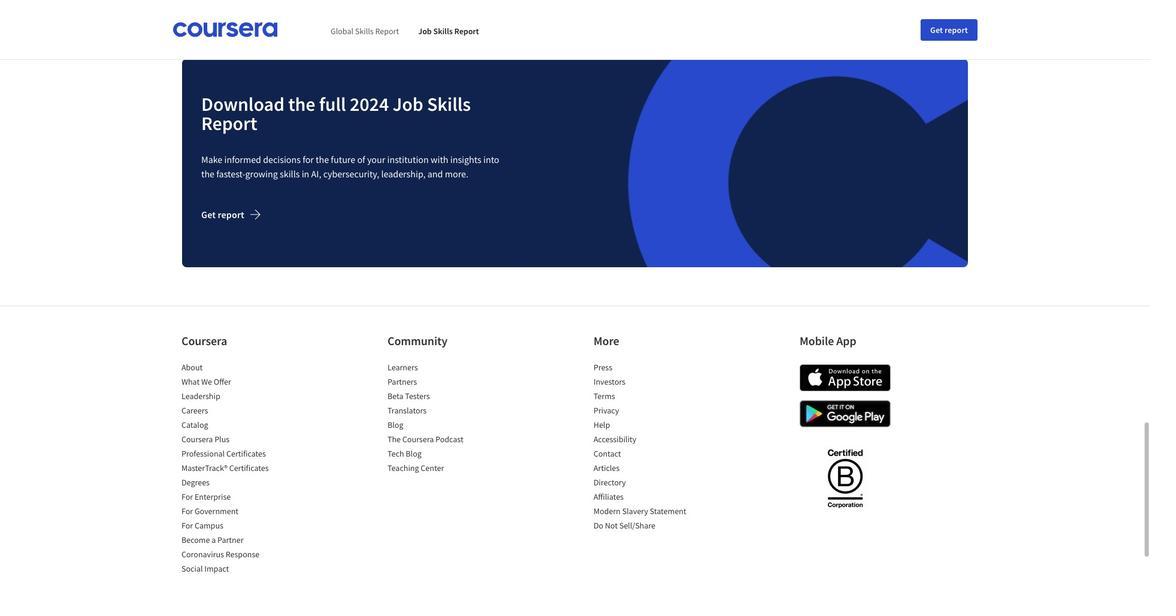 Task type: locate. For each thing, give the bounding box(es) containing it.
list containing press
[[594, 361, 696, 534]]

get report for the topmost get report button
[[931, 24, 968, 35]]

careers
[[182, 405, 208, 416]]

blog link
[[388, 419, 404, 430]]

get report button
[[921, 19, 978, 40], [201, 200, 271, 229]]

3 for from the top
[[182, 520, 193, 531]]

2 horizontal spatial list
[[594, 361, 696, 534]]

coursera up the tech blog link
[[403, 434, 434, 444]]

press
[[594, 362, 613, 373]]

investors link
[[594, 376, 626, 387]]

for campus link
[[182, 520, 223, 531]]

tech
[[388, 448, 404, 459]]

coursera inside learners partners beta testers translators blog the coursera podcast tech blog teaching center
[[403, 434, 434, 444]]

coursera logo image
[[173, 22, 278, 37]]

list containing learners
[[388, 361, 490, 476]]

2 horizontal spatial report
[[455, 25, 479, 36]]

become a partner link
[[182, 534, 244, 545]]

1 horizontal spatial get
[[931, 24, 943, 35]]

0 vertical spatial get
[[931, 24, 943, 35]]

coursera down catalog link
[[182, 434, 213, 444]]

1 vertical spatial get report
[[201, 208, 245, 220]]

0 vertical spatial get report
[[931, 24, 968, 35]]

3 list from the left
[[594, 361, 696, 534]]

learners
[[388, 362, 418, 373]]

about what we offer leadership careers catalog coursera plus professional certificates mastertrack® certificates degrees for enterprise for government for campus become a partner coronavirus response social impact
[[182, 362, 269, 574]]

report inside download the full 2024 job skills report
[[201, 111, 257, 135]]

social
[[182, 563, 203, 574]]

1 vertical spatial the
[[316, 153, 329, 165]]

for up for campus link
[[182, 506, 193, 516]]

growing
[[245, 168, 278, 180]]

get it on google play image
[[800, 400, 891, 427]]

blog up the
[[388, 419, 404, 430]]

for enterprise link
[[182, 491, 231, 502]]

list for community
[[388, 361, 490, 476]]

slavery
[[623, 506, 648, 516]]

community
[[388, 333, 448, 348]]

the inside download the full 2024 job skills report
[[288, 92, 316, 116]]

leadership,
[[381, 168, 426, 180]]

the left full
[[288, 92, 316, 116]]

careers link
[[182, 405, 208, 416]]

2 list from the left
[[388, 361, 490, 476]]

logo of certified b corporation image
[[821, 442, 870, 514]]

offer
[[214, 376, 231, 387]]

report for job skills report
[[455, 25, 479, 36]]

not
[[605, 520, 618, 531]]

1 vertical spatial report
[[218, 208, 245, 220]]

2 vertical spatial the
[[201, 168, 215, 180]]

partners link
[[388, 376, 417, 387]]

what we offer link
[[182, 376, 231, 387]]

2 vertical spatial for
[[182, 520, 193, 531]]

0 horizontal spatial get
[[201, 208, 216, 220]]

certificates up mastertrack® certificates link
[[227, 448, 266, 459]]

1 vertical spatial get report button
[[201, 200, 271, 229]]

0 horizontal spatial blog
[[388, 419, 404, 430]]

0 vertical spatial the
[[288, 92, 316, 116]]

affiliates link
[[594, 491, 624, 502]]

blog up teaching center link
[[406, 448, 422, 459]]

1 horizontal spatial report
[[375, 25, 399, 36]]

beta
[[388, 391, 404, 401]]

for
[[182, 491, 193, 502], [182, 506, 193, 516], [182, 520, 193, 531]]

1 vertical spatial blog
[[406, 448, 422, 459]]

certificates down professional certificates link
[[229, 462, 269, 473]]

report
[[945, 24, 968, 35], [218, 208, 245, 220]]

0 horizontal spatial list
[[182, 361, 283, 577]]

the right for
[[316, 153, 329, 165]]

report
[[375, 25, 399, 36], [455, 25, 479, 36], [201, 111, 257, 135]]

1 vertical spatial for
[[182, 506, 193, 516]]

become
[[182, 534, 210, 545]]

professional
[[182, 448, 225, 459]]

global
[[331, 25, 354, 36]]

for down degrees link
[[182, 491, 193, 502]]

list containing about
[[182, 361, 283, 577]]

for up become
[[182, 520, 193, 531]]

report for the topmost get report button
[[945, 24, 968, 35]]

job
[[418, 25, 432, 36], [393, 92, 423, 116]]

0 horizontal spatial get report
[[201, 208, 245, 220]]

accessibility link
[[594, 434, 637, 444]]

1 horizontal spatial get report
[[931, 24, 968, 35]]

accessibility
[[594, 434, 637, 444]]

help
[[594, 419, 610, 430]]

blog
[[388, 419, 404, 430], [406, 448, 422, 459]]

social impact link
[[182, 563, 229, 574]]

into
[[484, 153, 499, 165]]

global skills report link
[[331, 25, 399, 36]]

fastest-
[[216, 168, 245, 180]]

coursera for learners partners beta testers translators blog the coursera podcast tech blog teaching center
[[403, 434, 434, 444]]

0 horizontal spatial the
[[201, 168, 215, 180]]

1 horizontal spatial report
[[945, 24, 968, 35]]

0 vertical spatial certificates
[[227, 448, 266, 459]]

1 horizontal spatial the
[[288, 92, 316, 116]]

0 horizontal spatial report
[[218, 208, 245, 220]]

the
[[288, 92, 316, 116], [316, 153, 329, 165], [201, 168, 215, 180]]

catalog
[[182, 419, 208, 430]]

skills
[[355, 25, 374, 36], [434, 25, 453, 36], [427, 92, 471, 116]]

coronavirus response link
[[182, 549, 260, 560]]

plus
[[215, 434, 230, 444]]

1 horizontal spatial blog
[[406, 448, 422, 459]]

1 vertical spatial get
[[201, 208, 216, 220]]

translators
[[388, 405, 427, 416]]

1 horizontal spatial get report button
[[921, 19, 978, 40]]

articles link
[[594, 462, 620, 473]]

impact
[[205, 563, 229, 574]]

mobile
[[800, 333, 834, 348]]

download
[[201, 92, 285, 116]]

get
[[931, 24, 943, 35], [201, 208, 216, 220]]

ai,
[[311, 168, 321, 180]]

campus
[[195, 520, 223, 531]]

report for global skills report
[[375, 25, 399, 36]]

list
[[182, 361, 283, 577], [388, 361, 490, 476], [594, 361, 696, 534]]

beta testers link
[[388, 391, 430, 401]]

professional certificates link
[[182, 448, 266, 459]]

get report
[[931, 24, 968, 35], [201, 208, 245, 220]]

get report for get report button to the bottom
[[201, 208, 245, 220]]

modern slavery statement link
[[594, 506, 687, 516]]

0 vertical spatial report
[[945, 24, 968, 35]]

job skills report
[[418, 25, 479, 36]]

the down make
[[201, 168, 215, 180]]

1 list from the left
[[182, 361, 283, 577]]

testers
[[405, 391, 430, 401]]

0 vertical spatial for
[[182, 491, 193, 502]]

0 horizontal spatial get report button
[[201, 200, 271, 229]]

0 horizontal spatial report
[[201, 111, 257, 135]]

1 vertical spatial job
[[393, 92, 423, 116]]

partners
[[388, 376, 417, 387]]

coursera plus link
[[182, 434, 230, 444]]

coronavirus
[[182, 549, 224, 560]]

coursera inside about what we offer leadership careers catalog coursera plus professional certificates mastertrack® certificates degrees for enterprise for government for campus become a partner coronavirus response social impact
[[182, 434, 213, 444]]

0 vertical spatial blog
[[388, 419, 404, 430]]

certificates
[[227, 448, 266, 459], [229, 462, 269, 473]]

1 horizontal spatial list
[[388, 361, 490, 476]]



Task type: describe. For each thing, give the bounding box(es) containing it.
do not sell/share link
[[594, 520, 656, 531]]

more
[[594, 333, 620, 348]]

list for more
[[594, 361, 696, 534]]

make
[[201, 153, 222, 165]]

list for coursera
[[182, 361, 283, 577]]

leadership link
[[182, 391, 220, 401]]

global skills report
[[331, 25, 399, 36]]

government
[[195, 506, 239, 516]]

coursera up about
[[182, 333, 227, 348]]

for
[[303, 153, 314, 165]]

the
[[388, 434, 401, 444]]

press investors terms privacy help accessibility contact articles directory affiliates modern slavery statement do not sell/share
[[594, 362, 687, 531]]

learners link
[[388, 362, 418, 373]]

about
[[182, 362, 203, 373]]

terms
[[594, 391, 615, 401]]

tech blog link
[[388, 448, 422, 459]]

do
[[594, 520, 604, 531]]

learners partners beta testers translators blog the coursera podcast tech blog teaching center
[[388, 362, 464, 473]]

degrees
[[182, 477, 210, 488]]

enterprise
[[195, 491, 231, 502]]

download the full 2024 job skills report
[[201, 92, 471, 135]]

modern
[[594, 506, 621, 516]]

1 vertical spatial certificates
[[229, 462, 269, 473]]

partner
[[218, 534, 244, 545]]

make informed decisions for the future of your institution with insights into the fastest-growing skills in ai, cybersecurity, leadership, and more.
[[201, 153, 499, 180]]

the coursera podcast link
[[388, 434, 464, 444]]

investors
[[594, 376, 626, 387]]

job skills report link
[[418, 25, 479, 36]]

teaching
[[388, 462, 419, 473]]

report for get report button to the bottom
[[218, 208, 245, 220]]

coursera for about what we offer leadership careers catalog coursera plus professional certificates mastertrack® certificates degrees for enterprise for government for campus become a partner coronavirus response social impact
[[182, 434, 213, 444]]

degrees link
[[182, 477, 210, 488]]

we
[[201, 376, 212, 387]]

mastertrack®
[[182, 462, 228, 473]]

skills inside download the full 2024 job skills report
[[427, 92, 471, 116]]

for government link
[[182, 506, 239, 516]]

what
[[182, 376, 200, 387]]

in
[[302, 168, 309, 180]]

0 vertical spatial get report button
[[921, 19, 978, 40]]

privacy
[[594, 405, 619, 416]]

leadership
[[182, 391, 220, 401]]

more.
[[445, 168, 469, 180]]

with
[[431, 153, 449, 165]]

privacy link
[[594, 405, 619, 416]]

mastertrack® certificates link
[[182, 462, 269, 473]]

1 for from the top
[[182, 491, 193, 502]]

help link
[[594, 419, 610, 430]]

job inside download the full 2024 job skills report
[[393, 92, 423, 116]]

0 vertical spatial job
[[418, 25, 432, 36]]

download on the app store image
[[800, 364, 891, 391]]

skills
[[280, 168, 300, 180]]

articles
[[594, 462, 620, 473]]

full
[[319, 92, 346, 116]]

2 horizontal spatial the
[[316, 153, 329, 165]]

translators link
[[388, 405, 427, 416]]

terms link
[[594, 391, 615, 401]]

response
[[226, 549, 260, 560]]

skills for job
[[434, 25, 453, 36]]

decisions
[[263, 153, 301, 165]]

press link
[[594, 362, 613, 373]]

directory link
[[594, 477, 626, 488]]

and
[[428, 168, 443, 180]]

statement
[[650, 506, 687, 516]]

affiliates
[[594, 491, 624, 502]]

center
[[421, 462, 444, 473]]

sell/share
[[620, 520, 656, 531]]

of
[[357, 153, 365, 165]]

2 for from the top
[[182, 506, 193, 516]]

contact
[[594, 448, 621, 459]]

institution
[[387, 153, 429, 165]]

a
[[212, 534, 216, 545]]

podcast
[[436, 434, 464, 444]]

future
[[331, 153, 355, 165]]

2024
[[350, 92, 389, 116]]

about link
[[182, 362, 203, 373]]

informed
[[224, 153, 261, 165]]

your
[[367, 153, 385, 165]]

contact link
[[594, 448, 621, 459]]

catalog link
[[182, 419, 208, 430]]

skills for global
[[355, 25, 374, 36]]

directory
[[594, 477, 626, 488]]

get for get report button to the bottom
[[201, 208, 216, 220]]

cybersecurity,
[[323, 168, 379, 180]]

mobile app
[[800, 333, 857, 348]]

get for the topmost get report button
[[931, 24, 943, 35]]



Task type: vqa. For each thing, say whether or not it's contained in the screenshot.
the right list
yes



